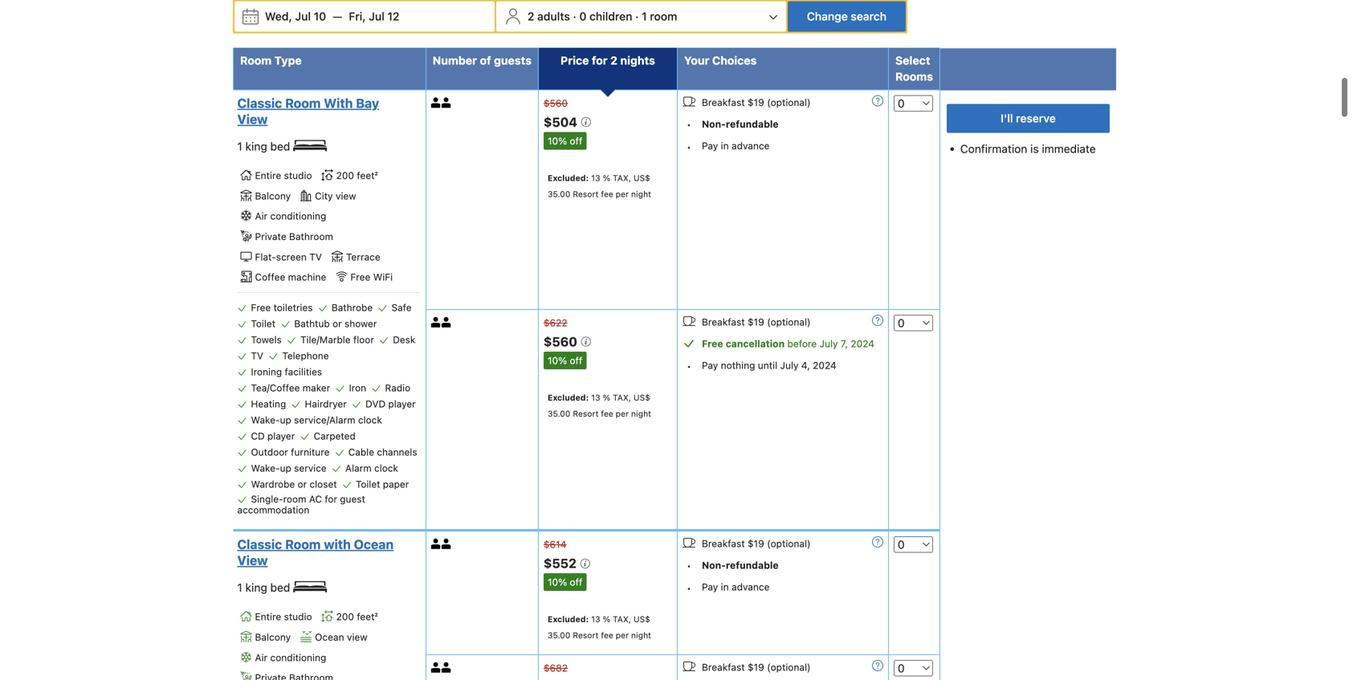 Task type: locate. For each thing, give the bounding box(es) containing it.
conditioning
[[270, 211, 326, 222], [270, 652, 326, 663]]

3 13 % tax, us$ 35.00 resort fee per night from the top
[[548, 615, 651, 640]]

room inside classic room with ocean view
[[285, 537, 321, 552]]

rooms
[[896, 70, 933, 83]]

0 horizontal spatial toilet
[[251, 318, 276, 330]]

balcony
[[255, 190, 291, 201], [255, 632, 291, 643]]

1 vertical spatial free
[[251, 302, 271, 313]]

dvd
[[366, 399, 386, 410]]

floor
[[353, 334, 374, 346]]

pay in advance
[[702, 140, 770, 151], [702, 582, 770, 593]]

1 vertical spatial pay in advance
[[702, 582, 770, 593]]

35.00 for $504
[[548, 189, 571, 199]]

toilet paper
[[356, 479, 409, 490]]

2 adults · 0 children · 1 room
[[528, 10, 678, 23]]

view
[[336, 190, 356, 201], [347, 632, 368, 643]]

for
[[592, 54, 608, 67], [325, 494, 337, 505]]

1 horizontal spatial room
[[650, 10, 678, 23]]

clock down dvd
[[358, 415, 382, 426]]

1 in from the top
[[721, 140, 729, 151]]

1 · from the left
[[573, 10, 577, 23]]

fee for $504
[[601, 189, 614, 199]]

fri, jul 12 button
[[342, 2, 406, 31]]

excluded: down "$504"
[[548, 173, 589, 183]]

2 200 from the top
[[336, 611, 354, 623]]

more details on meals and payment options image
[[872, 95, 884, 106], [872, 315, 884, 326], [872, 660, 884, 672]]

1 conditioning from the top
[[270, 211, 326, 222]]

0 vertical spatial feet²
[[357, 170, 378, 181]]

2 classic from the top
[[237, 537, 282, 552]]

200 feet² up "city view"
[[336, 170, 378, 181]]

1 pay from the top
[[702, 140, 718, 151]]

feet²
[[357, 170, 378, 181], [357, 611, 378, 623]]

0 horizontal spatial player
[[268, 431, 295, 442]]

10% off. you're getting a reduced rate because this property is offering a discount.. element down the $622
[[544, 352, 587, 369]]

200 up "city view"
[[336, 170, 354, 181]]

1 refundable from the top
[[726, 118, 779, 130]]

flat-screen tv
[[255, 251, 322, 263]]

1 vertical spatial $560
[[544, 334, 581, 349]]

4,
[[802, 360, 810, 371]]

2 entire from the top
[[255, 611, 281, 623]]

city view
[[315, 190, 356, 201]]

wardrobe
[[251, 479, 295, 490]]

10% off. you're getting a reduced rate because this property is offering a discount.. element down "$504"
[[544, 132, 587, 150]]

non- for $552
[[702, 560, 726, 571]]

king down classic room with bay view
[[246, 140, 267, 153]]

1 vertical spatial tax,
[[613, 393, 631, 402]]

in for $504
[[721, 140, 729, 151]]

2 1 king bed from the top
[[237, 581, 293, 595]]

off for $560
[[570, 355, 583, 366]]

1 non- from the top
[[702, 118, 726, 130]]

10% off
[[548, 135, 583, 147], [548, 355, 583, 366], [548, 577, 583, 588]]

occupancy image
[[431, 98, 442, 108], [442, 539, 452, 550], [442, 663, 452, 673]]

excluded:
[[548, 173, 589, 183], [548, 393, 589, 402], [548, 615, 589, 624]]

3 breakfast from the top
[[702, 538, 745, 550]]

air conditioning for city view
[[255, 211, 326, 222]]

2 vertical spatial more details on meals and payment options image
[[872, 660, 884, 672]]

1 horizontal spatial free
[[351, 272, 371, 283]]

or down service
[[298, 479, 307, 490]]

entire up the private
[[255, 170, 281, 181]]

1 king bed down classic room with ocean view
[[237, 581, 293, 595]]

2024 for free cancellation before july 7, 2024
[[851, 338, 875, 349]]

feet² up ocean view
[[357, 611, 378, 623]]

1 vertical spatial july
[[780, 360, 799, 371]]

with
[[324, 537, 351, 552]]

bed
[[270, 140, 290, 153], [270, 581, 290, 595]]

0 vertical spatial off
[[570, 135, 583, 147]]

non- for $504
[[702, 118, 726, 130]]

2 per from the top
[[616, 409, 629, 418]]

3 % from the top
[[603, 615, 611, 624]]

2 us$ from the top
[[634, 393, 650, 402]]

2 feet² from the top
[[357, 611, 378, 623]]

1 vertical spatial bed
[[270, 581, 290, 595]]

1 vertical spatial room
[[283, 494, 306, 505]]

0 vertical spatial toilet
[[251, 318, 276, 330]]

studio up "private bathroom"
[[284, 170, 312, 181]]

0 vertical spatial fee
[[601, 189, 614, 199]]

2 more details on meals and payment options image from the top
[[872, 315, 884, 326]]

$614
[[544, 539, 567, 550]]

for inside 'single-room ac for guest accommodation'
[[325, 494, 337, 505]]

air for city view
[[255, 211, 268, 222]]

10% off for $552
[[548, 577, 583, 588]]

200
[[336, 170, 354, 181], [336, 611, 354, 623]]

2 vertical spatial 1
[[237, 581, 242, 595]]

1 10% from the top
[[548, 135, 567, 147]]

tv down towels
[[251, 350, 264, 362]]

1 entire from the top
[[255, 170, 281, 181]]

room left with on the left of page
[[285, 537, 321, 552]]

1 horizontal spatial july
[[820, 338, 838, 349]]

2 vertical spatial %
[[603, 615, 611, 624]]

non-
[[702, 118, 726, 130], [702, 560, 726, 571]]

1 advance from the top
[[732, 140, 770, 151]]

2 vertical spatial 10%
[[548, 577, 567, 588]]

excluded: for $504
[[548, 173, 589, 183]]

3 10% from the top
[[548, 577, 567, 588]]

—
[[333, 10, 342, 23]]

1 vertical spatial in
[[721, 582, 729, 593]]

3 breakfast $19 (optional) from the top
[[702, 538, 811, 550]]

2 adults · 0 children · 1 room button
[[498, 1, 785, 32]]

wake- down the 'outdoor'
[[251, 463, 280, 474]]

carpeted
[[314, 431, 356, 442]]

% for $560
[[603, 393, 611, 402]]

entire studio down classic room with ocean view
[[255, 611, 312, 623]]

1 vertical spatial air conditioning
[[255, 652, 326, 663]]

12
[[388, 10, 400, 23]]

per
[[616, 189, 629, 199], [616, 409, 629, 418], [616, 631, 629, 640]]

room for classic room with bay view
[[285, 96, 321, 111]]

view
[[237, 112, 268, 127], [237, 553, 268, 568]]

10% off. you're getting a reduced rate because this property is offering a discount.. element for $552
[[544, 574, 587, 591]]

room left type
[[240, 54, 272, 67]]

advance for $504
[[732, 140, 770, 151]]

air conditioning down ocean view
[[255, 652, 326, 663]]

2 non- from the top
[[702, 560, 726, 571]]

2 excluded: from the top
[[548, 393, 589, 402]]

1 vertical spatial air
[[255, 652, 268, 663]]

2 vertical spatial 10% off
[[548, 577, 583, 588]]

10% off. you're getting a reduced rate because this property is offering a discount.. element
[[544, 132, 587, 150], [544, 352, 587, 369], [544, 574, 587, 591]]

0 vertical spatial clock
[[358, 415, 382, 426]]

2 left nights at the top
[[611, 54, 618, 67]]

balcony left ocean view
[[255, 632, 291, 643]]

1 vertical spatial 1
[[237, 140, 242, 153]]

4 • from the top
[[687, 560, 691, 571]]

10% for $560
[[548, 355, 567, 366]]

room inside classic room with bay view
[[285, 96, 321, 111]]

1 vertical spatial refundable
[[726, 560, 779, 571]]

1 vertical spatial conditioning
[[270, 652, 326, 663]]

2 · from the left
[[635, 10, 639, 23]]

3 night from the top
[[631, 631, 651, 640]]

1 vertical spatial player
[[268, 431, 295, 442]]

player up outdoor furniture on the left of page
[[268, 431, 295, 442]]

july left 7,
[[820, 338, 838, 349]]

200 for ocean
[[336, 611, 354, 623]]

conditioning down ocean view
[[270, 652, 326, 663]]

july left 4,
[[780, 360, 799, 371]]

tv down bathroom on the left
[[309, 251, 322, 263]]

1 horizontal spatial toilet
[[356, 479, 380, 490]]

1 up from the top
[[280, 415, 291, 426]]

3 off from the top
[[570, 577, 583, 588]]

classic inside classic room with bay view
[[237, 96, 282, 111]]

1 fee from the top
[[601, 189, 614, 199]]

1 tax, from the top
[[613, 173, 631, 183]]

0 vertical spatial air
[[255, 211, 268, 222]]

2 entire studio from the top
[[255, 611, 312, 623]]

1 wake- from the top
[[251, 415, 280, 426]]

confirmation
[[961, 142, 1028, 155]]

35.00 for $560
[[548, 409, 571, 418]]

per for $560
[[616, 409, 629, 418]]

1 13 from the top
[[591, 173, 601, 183]]

2 studio from the top
[[284, 611, 312, 623]]

10% down the $622
[[548, 355, 567, 366]]

1 horizontal spatial 2
[[611, 54, 618, 67]]

2 10% off from the top
[[548, 355, 583, 366]]

1 excluded: from the top
[[548, 173, 589, 183]]

0 vertical spatial more details on meals and payment options image
[[872, 95, 884, 106]]

4 $19 from the top
[[748, 662, 765, 673]]

view inside classic room with bay view
[[237, 112, 268, 127]]

night
[[631, 189, 651, 199], [631, 409, 651, 418], [631, 631, 651, 640]]

wake- for wake-up service/alarm clock
[[251, 415, 280, 426]]

view for ocean view
[[347, 632, 368, 643]]

0 vertical spatial excluded:
[[548, 173, 589, 183]]

1 vertical spatial 10% off
[[548, 355, 583, 366]]

200 up ocean view
[[336, 611, 354, 623]]

2 left the "adults"
[[528, 10, 535, 23]]

free cancellation before july 7, 2024
[[702, 338, 875, 349]]

0
[[580, 10, 587, 23]]

king for classic room with ocean view
[[246, 581, 267, 595]]

0 vertical spatial 35.00
[[548, 189, 571, 199]]

0 vertical spatial 1
[[642, 10, 647, 23]]

2 fee from the top
[[601, 409, 614, 418]]

3 10% off from the top
[[548, 577, 583, 588]]

35.00
[[548, 189, 571, 199], [548, 409, 571, 418], [548, 631, 571, 640]]

% for $504
[[603, 173, 611, 183]]

1 horizontal spatial jul
[[369, 10, 385, 23]]

%
[[603, 173, 611, 183], [603, 393, 611, 402], [603, 615, 611, 624]]

· right children
[[635, 10, 639, 23]]

tax, for $552
[[613, 615, 631, 624]]

dvd player
[[366, 399, 416, 410]]

1 us$ from the top
[[634, 173, 650, 183]]

10% down $552 on the bottom left
[[548, 577, 567, 588]]

conditioning up "private bathroom"
[[270, 211, 326, 222]]

2 view from the top
[[237, 553, 268, 568]]

0 vertical spatial 200 feet²
[[336, 170, 378, 181]]

1 vertical spatial 13
[[591, 393, 601, 402]]

1 air from the top
[[255, 211, 268, 222]]

free up "nothing"
[[702, 338, 723, 349]]

1 $19 from the top
[[748, 97, 765, 108]]

toilet up towels
[[251, 318, 276, 330]]

1 horizontal spatial tv
[[309, 251, 322, 263]]

view down accommodation on the bottom left of page
[[237, 553, 268, 568]]

room down wardrobe or closet
[[283, 494, 306, 505]]

0 horizontal spatial ocean
[[315, 632, 344, 643]]

2024 right 7,
[[851, 338, 875, 349]]

2 vertical spatial off
[[570, 577, 583, 588]]

0 vertical spatial 10%
[[548, 135, 567, 147]]

2024 right 4,
[[813, 360, 837, 371]]

2 vertical spatial room
[[285, 537, 321, 552]]

1 vertical spatial toilet
[[356, 479, 380, 490]]

1 air conditioning from the top
[[255, 211, 326, 222]]

free down terrace on the top
[[351, 272, 371, 283]]

1 vertical spatial 10%
[[548, 355, 567, 366]]

2 breakfast $19 (optional) from the top
[[702, 316, 811, 328]]

entire down classic room with ocean view
[[255, 611, 281, 623]]

for right 'ac'
[[325, 494, 337, 505]]

telephone
[[282, 350, 329, 362]]

children
[[590, 10, 633, 23]]

1 vertical spatial excluded:
[[548, 393, 589, 402]]

1 35.00 from the top
[[548, 189, 571, 199]]

1 200 from the top
[[336, 170, 354, 181]]

1 off from the top
[[570, 135, 583, 147]]

2 $19 from the top
[[748, 316, 765, 328]]

10% off down "$504"
[[548, 135, 583, 147]]

1 vertical spatial classic
[[237, 537, 282, 552]]

breakfast
[[702, 97, 745, 108], [702, 316, 745, 328], [702, 538, 745, 550], [702, 662, 745, 673]]

1 vertical spatial up
[[280, 463, 291, 474]]

2 vertical spatial 13 % tax, us$ 35.00 resort fee per night
[[548, 615, 651, 640]]

2 vertical spatial fee
[[601, 631, 614, 640]]

1 bed from the top
[[270, 140, 290, 153]]

jul left 12
[[369, 10, 385, 23]]

200 feet² up ocean view
[[336, 611, 378, 623]]

0 vertical spatial wake-
[[251, 415, 280, 426]]

1 horizontal spatial ·
[[635, 10, 639, 23]]

0 vertical spatial in
[[721, 140, 729, 151]]

toilet
[[251, 318, 276, 330], [356, 479, 380, 490]]

0 vertical spatial view
[[237, 112, 268, 127]]

0 vertical spatial night
[[631, 189, 651, 199]]

july
[[820, 338, 838, 349], [780, 360, 799, 371]]

2 vertical spatial pay
[[702, 582, 718, 593]]

air conditioning up "private bathroom"
[[255, 211, 326, 222]]

fee for $560
[[601, 409, 614, 418]]

3 per from the top
[[616, 631, 629, 640]]

per for $552
[[616, 631, 629, 640]]

non-refundable
[[702, 118, 779, 130], [702, 560, 779, 571]]

2 vertical spatial us$
[[634, 615, 650, 624]]

1 vertical spatial 200
[[336, 611, 354, 623]]

0 vertical spatial pay in advance
[[702, 140, 770, 151]]

room up nights at the top
[[650, 10, 678, 23]]

13
[[591, 173, 601, 183], [591, 393, 601, 402], [591, 615, 601, 624]]

1 10% off from the top
[[548, 135, 583, 147]]

free down coffee
[[251, 302, 271, 313]]

bed down classic room with bay view
[[270, 140, 290, 153]]

2 pay in advance from the top
[[702, 582, 770, 593]]

0 horizontal spatial 2024
[[813, 360, 837, 371]]

2 resort from the top
[[573, 409, 599, 418]]

entire studio for ocean view
[[255, 611, 312, 623]]

200 feet² for city view
[[336, 170, 378, 181]]

1 vertical spatial more details on meals and payment options image
[[872, 315, 884, 326]]

feet² for ocean view
[[357, 611, 378, 623]]

1 vertical spatial 200 feet²
[[336, 611, 378, 623]]

0 vertical spatial studio
[[284, 170, 312, 181]]

resort
[[573, 189, 599, 199], [573, 409, 599, 418], [573, 631, 599, 640]]

0 vertical spatial conditioning
[[270, 211, 326, 222]]

entire
[[255, 170, 281, 181], [255, 611, 281, 623]]

1 vertical spatial us$
[[634, 393, 650, 402]]

$552
[[544, 556, 580, 571]]

view down room type
[[237, 112, 268, 127]]

2 off from the top
[[570, 355, 583, 366]]

king
[[246, 140, 267, 153], [246, 581, 267, 595]]

1 resort from the top
[[573, 189, 599, 199]]

1 king bed down classic room with bay view
[[237, 140, 293, 153]]

2 • from the top
[[687, 141, 691, 152]]

toilet for toilet
[[251, 318, 276, 330]]

2 wake- from the top
[[251, 463, 280, 474]]

1 horizontal spatial or
[[333, 318, 342, 330]]

player
[[388, 399, 416, 410], [268, 431, 295, 442]]

single-
[[251, 494, 283, 505]]

paper
[[383, 479, 409, 490]]

1 king from the top
[[246, 140, 267, 153]]

feet² down bay
[[357, 170, 378, 181]]

1 king bed
[[237, 140, 293, 153], [237, 581, 293, 595]]

1 pay in advance from the top
[[702, 140, 770, 151]]

3 fee from the top
[[601, 631, 614, 640]]

0 horizontal spatial or
[[298, 479, 307, 490]]

· left 0
[[573, 10, 577, 23]]

10% off. you're getting a reduced rate because this property is offering a discount.. element for $560
[[544, 352, 587, 369]]

classic room with ocean view link
[[237, 537, 417, 569]]

0 vertical spatial view
[[336, 190, 356, 201]]

3 resort from the top
[[573, 631, 599, 640]]

1 non-refundable from the top
[[702, 118, 779, 130]]

1 night from the top
[[631, 189, 651, 199]]

clock down 'cable channels'
[[374, 463, 398, 474]]

0 vertical spatial 13
[[591, 173, 601, 183]]

1 vertical spatial studio
[[284, 611, 312, 623]]

classic room with bay view link
[[237, 95, 417, 127]]

excluded: up the $682
[[548, 615, 589, 624]]

entire for city view
[[255, 170, 281, 181]]

guests
[[494, 54, 532, 67]]

2 advance from the top
[[732, 582, 770, 593]]

up down outdoor furniture on the left of page
[[280, 463, 291, 474]]

for right 'price' in the left top of the page
[[592, 54, 608, 67]]

0 vertical spatial for
[[592, 54, 608, 67]]

0 vertical spatial bed
[[270, 140, 290, 153]]

1 studio from the top
[[284, 170, 312, 181]]

private
[[255, 231, 287, 242]]

2 breakfast from the top
[[702, 316, 745, 328]]

closet
[[310, 479, 337, 490]]

or up tile/marble floor
[[333, 318, 342, 330]]

3 13 from the top
[[591, 615, 601, 624]]

2 vertical spatial free
[[702, 338, 723, 349]]

0 horizontal spatial room
[[283, 494, 306, 505]]

2 vertical spatial tax,
[[613, 615, 631, 624]]

1 for classic room with bay view
[[237, 140, 242, 153]]

3 excluded: from the top
[[548, 615, 589, 624]]

10% off down $552 on the bottom left
[[548, 577, 583, 588]]

king down classic room with ocean view
[[246, 581, 267, 595]]

1 vertical spatial 10% off. you're getting a reduced rate because this property is offering a discount.. element
[[544, 352, 587, 369]]

2 up from the top
[[280, 463, 291, 474]]

view for city view
[[336, 190, 356, 201]]

2 vertical spatial excluded:
[[548, 615, 589, 624]]

toilet down the alarm clock
[[356, 479, 380, 490]]

entire for ocean view
[[255, 611, 281, 623]]

2 night from the top
[[631, 409, 651, 418]]

1 vertical spatial 35.00
[[548, 409, 571, 418]]

classic for classic room with bay view
[[237, 96, 282, 111]]

2 refundable from the top
[[726, 560, 779, 571]]

10% down "$504"
[[548, 135, 567, 147]]

2 13 % tax, us$ 35.00 resort fee per night from the top
[[548, 393, 651, 418]]

in for $552
[[721, 582, 729, 593]]

us$ for $552
[[634, 615, 650, 624]]

1 13 % tax, us$ 35.00 resort fee per night from the top
[[548, 173, 651, 199]]

3 10% off. you're getting a reduced rate because this property is offering a discount.. element from the top
[[544, 574, 587, 591]]

0 vertical spatial player
[[388, 399, 416, 410]]

change search
[[807, 10, 887, 23]]

10% off down the $622
[[548, 355, 583, 366]]

1 vertical spatial feet²
[[357, 611, 378, 623]]

1 1 king bed from the top
[[237, 140, 293, 153]]

$560 up "$504"
[[544, 98, 568, 109]]

2 vertical spatial 13
[[591, 615, 601, 624]]

0 vertical spatial resort
[[573, 189, 599, 199]]

(optional)
[[767, 97, 811, 108], [767, 316, 811, 328], [767, 538, 811, 550], [767, 662, 811, 673]]

10%
[[548, 135, 567, 147], [548, 355, 567, 366], [548, 577, 567, 588]]

0 vertical spatial balcony
[[255, 190, 291, 201]]

ocean
[[354, 537, 394, 552], [315, 632, 344, 643]]

2 % from the top
[[603, 393, 611, 402]]

0 vertical spatial advance
[[732, 140, 770, 151]]

view inside classic room with ocean view
[[237, 553, 268, 568]]

classic down accommodation on the bottom left of page
[[237, 537, 282, 552]]

excluded: down the $622
[[548, 393, 589, 402]]

1 for classic room with ocean view
[[237, 581, 242, 595]]

excluded: for $560
[[548, 393, 589, 402]]

room
[[240, 54, 272, 67], [285, 96, 321, 111], [285, 537, 321, 552]]

1
[[642, 10, 647, 23], [237, 140, 242, 153], [237, 581, 242, 595]]

1 vertical spatial non-refundable
[[702, 560, 779, 571]]

3 tax, from the top
[[613, 615, 631, 624]]

1 vertical spatial pay
[[702, 360, 718, 371]]

pay for $552
[[702, 582, 718, 593]]

1 vertical spatial room
[[285, 96, 321, 111]]

machine
[[288, 272, 326, 283]]

1 entire studio from the top
[[255, 170, 312, 181]]

2 35.00 from the top
[[548, 409, 571, 418]]

0 horizontal spatial for
[[325, 494, 337, 505]]

classic down room type
[[237, 96, 282, 111]]

entire studio up "private bathroom"
[[255, 170, 312, 181]]

breakfast $19 (optional)
[[702, 97, 811, 108], [702, 316, 811, 328], [702, 538, 811, 550], [702, 662, 811, 673]]

studio
[[284, 170, 312, 181], [284, 611, 312, 623]]

wed, jul 10 — fri, jul 12
[[265, 10, 400, 23]]

jul left the 10
[[295, 10, 311, 23]]

feet² for city view
[[357, 170, 378, 181]]

balcony up the private
[[255, 190, 291, 201]]

facilities
[[285, 366, 322, 378]]

3 us$ from the top
[[634, 615, 650, 624]]

1 vertical spatial ocean
[[315, 632, 344, 643]]

wake- down heating
[[251, 415, 280, 426]]

2 vertical spatial resort
[[573, 631, 599, 640]]

$560 down the $622
[[544, 334, 581, 349]]

up up cd player
[[280, 415, 291, 426]]

1 balcony from the top
[[255, 190, 291, 201]]

classic inside classic room with ocean view
[[237, 537, 282, 552]]

2 tax, from the top
[[613, 393, 631, 402]]

breakfast $19 (optional) for first more details on meals and payment options icon from the bottom of the page
[[702, 662, 811, 673]]

1 vertical spatial king
[[246, 581, 267, 595]]

0 vertical spatial air conditioning
[[255, 211, 326, 222]]

air for ocean view
[[255, 652, 268, 663]]

room left with
[[285, 96, 321, 111]]

1 vertical spatial 1 king bed
[[237, 581, 293, 595]]

bed down classic room with ocean view
[[270, 581, 290, 595]]

ocean inside classic room with ocean view
[[354, 537, 394, 552]]

advance for $552
[[732, 582, 770, 593]]

1 % from the top
[[603, 173, 611, 183]]

channels
[[377, 447, 417, 458]]

1 10% off. you're getting a reduced rate because this property is offering a discount.. element from the top
[[544, 132, 587, 150]]

13 for $560
[[591, 393, 601, 402]]

10% off. you're getting a reduced rate because this property is offering a discount.. element for $504
[[544, 132, 587, 150]]

breakfast $19 (optional) for pay nothing until july 4, 2024 more details on meals and payment options icon
[[702, 316, 811, 328]]

per for $504
[[616, 189, 629, 199]]

breakfast $19 (optional) for more details on meals and payment options image
[[702, 538, 811, 550]]

occupancy image
[[442, 98, 452, 108], [431, 317, 442, 328], [442, 317, 452, 328], [431, 539, 442, 550], [431, 663, 442, 673]]

studio for city view
[[284, 170, 312, 181]]

3 35.00 from the top
[[548, 631, 571, 640]]

2 conditioning from the top
[[270, 652, 326, 663]]

2 pay from the top
[[702, 360, 718, 371]]

resort for $552
[[573, 631, 599, 640]]

room inside 'single-room ac for guest accommodation'
[[283, 494, 306, 505]]

service
[[294, 463, 327, 474]]

10% off. you're getting a reduced rate because this property is offering a discount.. element down $552 on the bottom left
[[544, 574, 587, 591]]

player down the radio
[[388, 399, 416, 410]]

1 vertical spatial occupancy image
[[442, 539, 452, 550]]

towels
[[251, 334, 282, 346]]

toilet for toilet paper
[[356, 479, 380, 490]]

clock
[[358, 415, 382, 426], [374, 463, 398, 474]]

studio down classic room with ocean view
[[284, 611, 312, 623]]

0 vertical spatial non-
[[702, 118, 726, 130]]

3 $19 from the top
[[748, 538, 765, 550]]

advance
[[732, 140, 770, 151], [732, 582, 770, 593]]



Task type: describe. For each thing, give the bounding box(es) containing it.
tea/coffee
[[251, 383, 300, 394]]

immediate
[[1042, 142, 1096, 155]]

$504
[[544, 115, 581, 130]]

night for $552
[[631, 631, 651, 640]]

1 inside dropdown button
[[642, 10, 647, 23]]

or for wardrobe
[[298, 479, 307, 490]]

bay
[[356, 96, 379, 111]]

non-refundable for $552
[[702, 560, 779, 571]]

price
[[561, 54, 589, 67]]

night for $504
[[631, 189, 651, 199]]

us$ for $560
[[634, 393, 650, 402]]

player for cd player
[[268, 431, 295, 442]]

furniture
[[291, 447, 330, 458]]

number of guests
[[433, 54, 532, 67]]

refundable for $504
[[726, 118, 779, 130]]

i'll reserve button
[[947, 104, 1110, 133]]

resort for $560
[[573, 409, 599, 418]]

us$ for $504
[[634, 173, 650, 183]]

flat-
[[255, 251, 276, 263]]

balcony for city view
[[255, 190, 291, 201]]

2 $560 from the top
[[544, 334, 581, 349]]

5 • from the top
[[687, 583, 691, 594]]

0 vertical spatial occupancy image
[[431, 98, 442, 108]]

i'll reserve
[[1001, 112, 1056, 125]]

accommodation
[[237, 505, 310, 516]]

wifi
[[373, 272, 393, 283]]

1 jul from the left
[[295, 10, 311, 23]]

of
[[480, 54, 491, 67]]

ironing
[[251, 366, 282, 378]]

excluded: for $552
[[548, 615, 589, 624]]

maker
[[303, 383, 330, 394]]

13 % tax, us$ 35.00 resort fee per night for $560
[[548, 393, 651, 418]]

nothing
[[721, 360, 755, 371]]

until
[[758, 360, 778, 371]]

4 (optional) from the top
[[767, 662, 811, 673]]

10% for $504
[[548, 135, 567, 147]]

ironing facilities
[[251, 366, 322, 378]]

up for service
[[280, 463, 291, 474]]

13 % tax, us$ 35.00 resort fee per night for $552
[[548, 615, 651, 640]]

1 vertical spatial clock
[[374, 463, 398, 474]]

adults
[[537, 10, 570, 23]]

bed for classic room with bay view
[[270, 140, 290, 153]]

1 breakfast from the top
[[702, 97, 745, 108]]

1 horizontal spatial for
[[592, 54, 608, 67]]

bathtub or shower
[[294, 318, 377, 330]]

tax, for $560
[[613, 393, 631, 402]]

2 (optional) from the top
[[767, 316, 811, 328]]

view for classic room with ocean view
[[237, 553, 268, 568]]

resort for $504
[[573, 189, 599, 199]]

7,
[[841, 338, 848, 349]]

king for classic room with bay view
[[246, 140, 267, 153]]

0 vertical spatial room
[[240, 54, 272, 67]]

nights
[[620, 54, 655, 67]]

free for free wifi
[[351, 272, 371, 283]]

coffee
[[255, 272, 285, 283]]

shower
[[345, 318, 377, 330]]

wed,
[[265, 10, 292, 23]]

classic for classic room with ocean view
[[237, 537, 282, 552]]

your
[[684, 54, 710, 67]]

cable channels
[[348, 447, 417, 458]]

13 for $552
[[591, 615, 601, 624]]

service/alarm
[[294, 415, 356, 426]]

is
[[1031, 142, 1039, 155]]

13 % tax, us$ 35.00 resort fee per night for $504
[[548, 173, 651, 199]]

iron
[[349, 383, 366, 394]]

air conditioning for ocean view
[[255, 652, 326, 663]]

toiletries
[[274, 302, 313, 313]]

up for service/alarm
[[280, 415, 291, 426]]

tile/marble
[[301, 334, 351, 346]]

confirmation is immediate
[[961, 142, 1096, 155]]

3 (optional) from the top
[[767, 538, 811, 550]]

or for bathtub
[[333, 318, 342, 330]]

10% off for $560
[[548, 355, 583, 366]]

classic room with ocean view
[[237, 537, 394, 568]]

select
[[896, 54, 931, 67]]

2 inside 2 adults · 0 children · 1 room dropdown button
[[528, 10, 535, 23]]

$622
[[544, 317, 568, 328]]

wed, jul 10 button
[[259, 2, 333, 31]]

terrace
[[346, 251, 381, 263]]

conditioning for city view
[[270, 211, 326, 222]]

tax, for $504
[[613, 173, 631, 183]]

night for $560
[[631, 409, 651, 418]]

more details on meals and payment options image for pay in advance
[[872, 95, 884, 106]]

wake-up service
[[251, 463, 327, 474]]

1 vertical spatial 2
[[611, 54, 618, 67]]

refundable for $552
[[726, 560, 779, 571]]

1 vertical spatial tv
[[251, 350, 264, 362]]

wake-up service/alarm clock
[[251, 415, 382, 426]]

more details on meals and payment options image
[[872, 537, 884, 548]]

free wifi
[[351, 272, 393, 283]]

desk
[[393, 334, 416, 346]]

bathrobe
[[332, 302, 373, 313]]

coffee machine
[[255, 272, 326, 283]]

july for 4,
[[780, 360, 799, 371]]

1 • from the top
[[687, 119, 691, 130]]

wardrobe or closet
[[251, 479, 337, 490]]

pay in advance for $552
[[702, 582, 770, 593]]

35.00 for $552
[[548, 631, 571, 640]]

before
[[788, 338, 817, 349]]

safe
[[392, 302, 412, 313]]

search
[[851, 10, 887, 23]]

ac
[[309, 494, 322, 505]]

room inside dropdown button
[[650, 10, 678, 23]]

10% for $552
[[548, 577, 567, 588]]

private bathroom
[[255, 231, 333, 242]]

10% off for $504
[[548, 135, 583, 147]]

1 king bed for classic room with bay view
[[237, 140, 293, 153]]

1 king bed for classic room with ocean view
[[237, 581, 293, 595]]

guest
[[340, 494, 365, 505]]

radio
[[385, 383, 411, 394]]

13 for $504
[[591, 173, 601, 183]]

3 more details on meals and payment options image from the top
[[872, 660, 884, 672]]

choices
[[712, 54, 757, 67]]

more details on meals and payment options image for pay nothing until july 4, 2024
[[872, 315, 884, 326]]

bed for classic room with ocean view
[[270, 581, 290, 595]]

off for $504
[[570, 135, 583, 147]]

200 for city
[[336, 170, 354, 181]]

off for $552
[[570, 577, 583, 588]]

type
[[275, 54, 302, 67]]

your choices
[[684, 54, 757, 67]]

alarm clock
[[345, 463, 398, 474]]

alarm
[[345, 463, 372, 474]]

entire studio for city view
[[255, 170, 312, 181]]

player for dvd player
[[388, 399, 416, 410]]

3 • from the top
[[687, 361, 691, 372]]

select rooms
[[896, 54, 933, 83]]

view for classic room with bay view
[[237, 112, 268, 127]]

cd
[[251, 431, 265, 442]]

outdoor furniture
[[251, 447, 330, 458]]

cancellation
[[726, 338, 785, 349]]

pay for $504
[[702, 140, 718, 151]]

studio for ocean view
[[284, 611, 312, 623]]

$682
[[544, 663, 568, 674]]

200 feet² for ocean view
[[336, 611, 378, 623]]

july for 7,
[[820, 338, 838, 349]]

2 vertical spatial occupancy image
[[442, 663, 452, 673]]

room for classic room with ocean view
[[285, 537, 321, 552]]

city
[[315, 190, 333, 201]]

% for $552
[[603, 615, 611, 624]]

balcony for ocean view
[[255, 632, 291, 643]]

tea/coffee maker
[[251, 383, 330, 394]]

classic room with bay view
[[237, 96, 379, 127]]

bathtub
[[294, 318, 330, 330]]

conditioning for ocean view
[[270, 652, 326, 663]]

wake- for wake-up service
[[251, 463, 280, 474]]

breakfast $19 (optional) for more details on meals and payment options icon corresponding to pay in advance
[[702, 97, 811, 108]]

tile/marble floor
[[301, 334, 374, 346]]

ocean view
[[315, 632, 368, 643]]

non-refundable for $504
[[702, 118, 779, 130]]

2024 for pay nothing until july 4, 2024
[[813, 360, 837, 371]]

1 (optional) from the top
[[767, 97, 811, 108]]

0 vertical spatial tv
[[309, 251, 322, 263]]

change
[[807, 10, 848, 23]]

4 breakfast from the top
[[702, 662, 745, 673]]

2 jul from the left
[[369, 10, 385, 23]]

1 $560 from the top
[[544, 98, 568, 109]]

fri,
[[349, 10, 366, 23]]

pay in advance for $504
[[702, 140, 770, 151]]

free toiletries
[[251, 302, 313, 313]]

number
[[433, 54, 477, 67]]

bathroom
[[289, 231, 333, 242]]

cable
[[348, 447, 374, 458]]

2 horizontal spatial free
[[702, 338, 723, 349]]

room type
[[240, 54, 302, 67]]



Task type: vqa. For each thing, say whether or not it's contained in the screenshot.
fourth $19 from the top
yes



